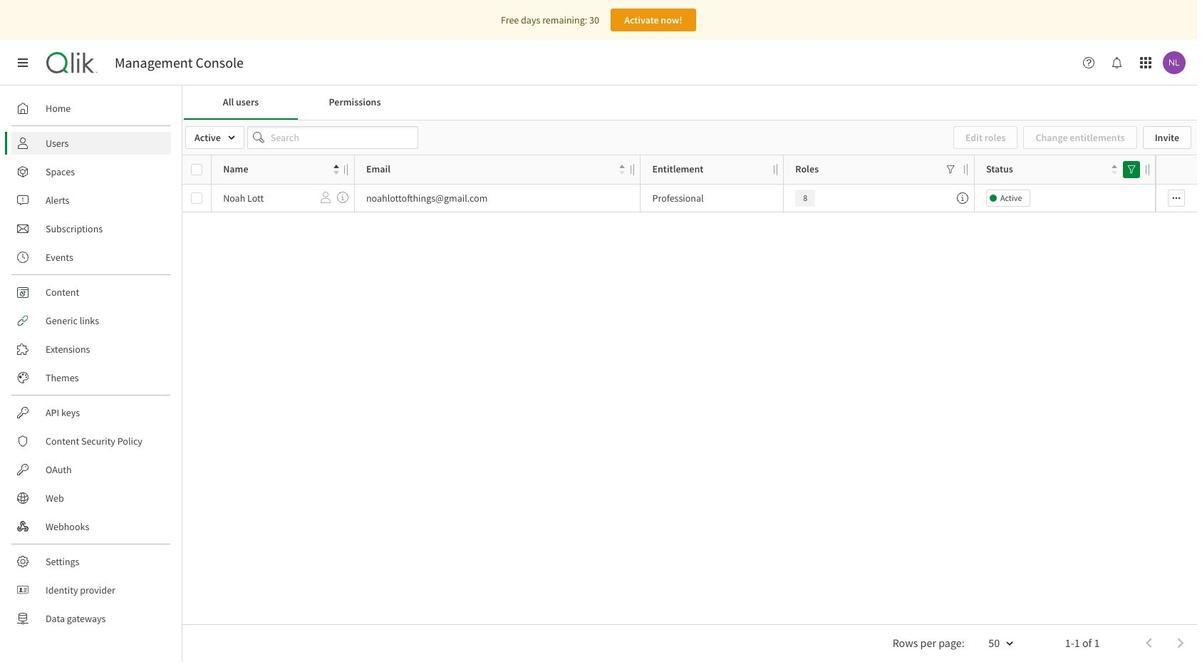 Task type: describe. For each thing, give the bounding box(es) containing it.
close sidebar menu image
[[17, 57, 29, 68]]

management console element
[[115, 54, 244, 71]]

noah lott image
[[1163, 51, 1186, 74]]

Search text field
[[247, 126, 418, 149]]



Task type: locate. For each thing, give the bounding box(es) containing it.
tab list
[[184, 86, 1196, 120]]

navigation pane element
[[0, 91, 182, 636]]

tab panel
[[182, 120, 1197, 662]]

None field
[[185, 126, 244, 149]]



Task type: vqa. For each thing, say whether or not it's contained in the screenshot.
text box
no



